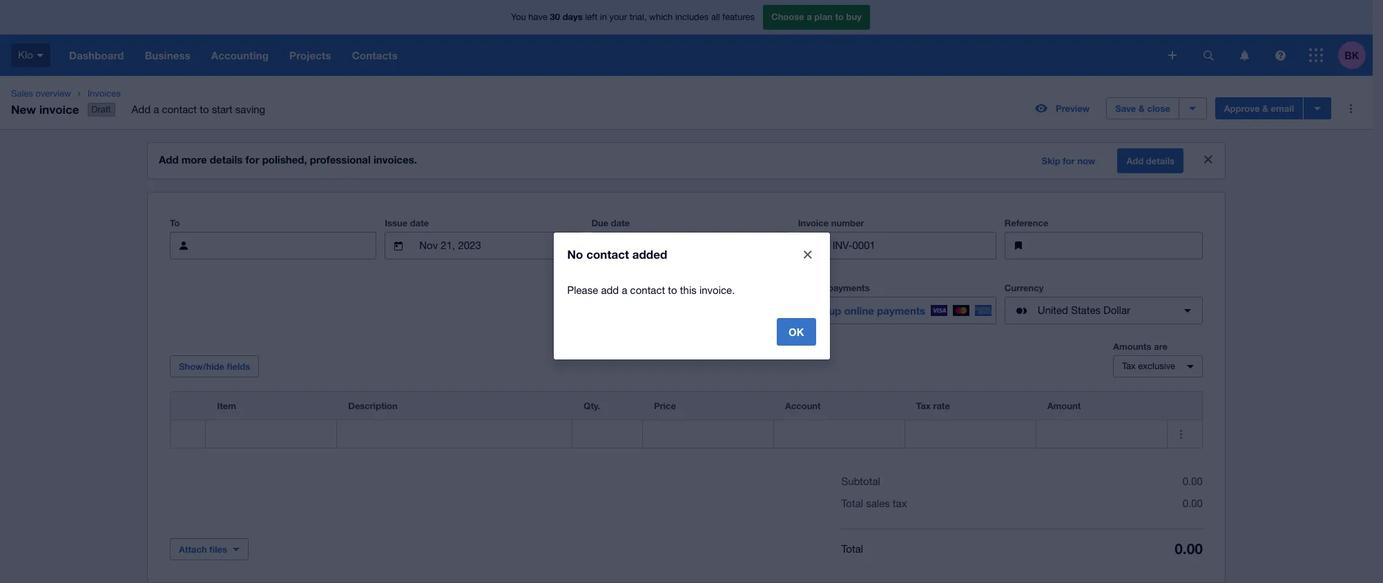 Task type: vqa. For each thing, say whether or not it's contained in the screenshot.
bottom Tax
yes



Task type: locate. For each thing, give the bounding box(es) containing it.
& for close
[[1139, 103, 1145, 114]]

add details
[[1127, 155, 1175, 167]]

2 vertical spatial 0.00
[[1175, 541, 1203, 558]]

tax down amounts
[[1122, 361, 1136, 372]]

1 horizontal spatial details
[[1146, 155, 1175, 167]]

0 vertical spatial contact
[[162, 104, 197, 115]]

to left "this"
[[668, 284, 677, 296]]

svg image up email
[[1275, 50, 1286, 60]]

united
[[1038, 305, 1069, 316]]

for
[[246, 153, 259, 166], [1063, 155, 1075, 167]]

a
[[807, 11, 812, 22], [153, 104, 159, 115], [622, 284, 627, 296]]

1 horizontal spatial for
[[1063, 155, 1075, 167]]

this
[[680, 284, 697, 296]]

to left buy
[[835, 11, 844, 22]]

navigation
[[59, 35, 1159, 76]]

online
[[844, 305, 874, 317]]

contact down added
[[630, 284, 665, 296]]

subtotal
[[842, 476, 881, 488]]

skip for now button
[[1034, 150, 1104, 172]]

date
[[410, 218, 429, 229], [611, 218, 630, 229]]

description
[[348, 401, 398, 412]]

total down subtotal on the right bottom of the page
[[842, 498, 863, 510]]

skip
[[1042, 155, 1061, 167]]

approve & email
[[1224, 103, 1294, 114]]

invoices
[[88, 88, 121, 99]]

issue date
[[385, 218, 429, 229]]

1 horizontal spatial tax
[[1122, 361, 1136, 372]]

0 horizontal spatial svg image
[[37, 54, 43, 57]]

sales overview
[[11, 88, 71, 99]]

contact down invoices link
[[162, 104, 197, 115]]

add
[[132, 104, 151, 115], [159, 153, 179, 166], [1127, 155, 1144, 167]]

1 vertical spatial to
[[200, 104, 209, 115]]

0 horizontal spatial payments
[[828, 283, 870, 294]]

1 vertical spatial contact
[[587, 247, 629, 261]]

2 horizontal spatial a
[[807, 11, 812, 22]]

0 horizontal spatial date
[[410, 218, 429, 229]]

date for issue date
[[410, 218, 429, 229]]

Reference text field
[[1038, 233, 1203, 259]]

a for contact
[[153, 104, 159, 115]]

2 horizontal spatial to
[[835, 11, 844, 22]]

date right due
[[611, 218, 630, 229]]

1 horizontal spatial payments
[[877, 305, 926, 317]]

plan
[[815, 11, 833, 22]]

a for plan
[[807, 11, 812, 22]]

payments
[[828, 283, 870, 294], [877, 305, 926, 317]]

contact
[[162, 104, 197, 115], [587, 247, 629, 261], [630, 284, 665, 296]]

in
[[600, 12, 607, 22]]

1 vertical spatial a
[[153, 104, 159, 115]]

add a contact to start saving
[[132, 104, 265, 115]]

0 vertical spatial tax
[[1122, 361, 1136, 372]]

0 horizontal spatial to
[[200, 104, 209, 115]]

Amount field
[[1037, 421, 1167, 448]]

0 vertical spatial a
[[807, 11, 812, 22]]

rate
[[933, 401, 950, 412]]

0 vertical spatial total
[[842, 498, 863, 510]]

for left 'polished,' at the left of page
[[246, 153, 259, 166]]

united states dollar
[[1038, 305, 1131, 316]]

details right more
[[210, 153, 243, 166]]

svg image right klo
[[37, 54, 43, 57]]

due date
[[592, 218, 630, 229]]

fields
[[227, 361, 250, 372]]

a left plan
[[807, 11, 812, 22]]

1 horizontal spatial add
[[159, 153, 179, 166]]

qty.
[[584, 401, 600, 412]]

Description text field
[[337, 421, 572, 448]]

1 vertical spatial total
[[842, 543, 863, 555]]

1 vertical spatial 0.00
[[1183, 498, 1203, 510]]

a inside bk banner
[[807, 11, 812, 22]]

1 total from the top
[[842, 498, 863, 510]]

a right 'add'
[[622, 284, 627, 296]]

online
[[798, 283, 826, 294]]

add more details for polished, professional invoices.
[[159, 153, 417, 166]]

0.00
[[1183, 476, 1203, 488], [1183, 498, 1203, 510], [1175, 541, 1203, 558]]

& right save
[[1139, 103, 1145, 114]]

details inside add details button
[[1146, 155, 1175, 167]]

1 horizontal spatial svg image
[[1169, 51, 1177, 59]]

svg image
[[1310, 48, 1323, 62], [1204, 50, 1214, 60], [1240, 50, 1249, 60]]

sales
[[866, 498, 890, 510]]

for left now
[[1063, 155, 1075, 167]]

svg image up close at the right
[[1169, 51, 1177, 59]]

set up online payments button
[[798, 297, 997, 325]]

add inside button
[[1127, 155, 1144, 167]]

2 vertical spatial to
[[668, 284, 677, 296]]

0 vertical spatial to
[[835, 11, 844, 22]]

1 date from the left
[[410, 218, 429, 229]]

Invoice number text field
[[831, 233, 996, 259]]

svg image
[[1275, 50, 1286, 60], [1169, 51, 1177, 59], [37, 54, 43, 57]]

payments right online
[[877, 305, 926, 317]]

2 date from the left
[[611, 218, 630, 229]]

tax inside popup button
[[1122, 361, 1136, 372]]

add left more
[[159, 153, 179, 166]]

total
[[842, 498, 863, 510], [842, 543, 863, 555]]

add
[[601, 284, 619, 296]]

contact element
[[170, 232, 377, 260]]

choose
[[772, 11, 804, 22]]

save
[[1116, 103, 1136, 114]]

left
[[585, 12, 598, 22]]

which
[[649, 12, 673, 22]]

item
[[217, 401, 236, 412]]

add details button
[[1118, 149, 1184, 173]]

& left email
[[1263, 103, 1269, 114]]

are
[[1154, 341, 1168, 352]]

total down total sales tax
[[842, 543, 863, 555]]

no contact added dialog
[[554, 232, 830, 360]]

1 horizontal spatial contact
[[587, 247, 629, 261]]

sales overview link
[[6, 87, 77, 101]]

invoice number
[[798, 218, 864, 229]]

add for add more details for polished, professional invoices.
[[159, 153, 179, 166]]

bk banner
[[0, 0, 1373, 76]]

add right now
[[1127, 155, 1144, 167]]

a down invoices link
[[153, 104, 159, 115]]

invoice
[[39, 102, 79, 116]]

2 vertical spatial a
[[622, 284, 627, 296]]

add right draft
[[132, 104, 151, 115]]

tax left rate
[[916, 401, 931, 412]]

1 horizontal spatial a
[[622, 284, 627, 296]]

show/hide
[[179, 361, 224, 372]]

0 vertical spatial payments
[[828, 283, 870, 294]]

due
[[592, 218, 609, 229]]

2 horizontal spatial svg image
[[1310, 48, 1323, 62]]

add for add a contact to start saving
[[132, 104, 151, 115]]

date right issue
[[410, 218, 429, 229]]

1 vertical spatial tax
[[916, 401, 931, 412]]

exclusive
[[1139, 361, 1176, 372]]

& for email
[[1263, 103, 1269, 114]]

have
[[529, 12, 548, 22]]

0 horizontal spatial a
[[153, 104, 159, 115]]

tax for tax rate
[[916, 401, 931, 412]]

saving
[[235, 104, 265, 115]]

0 horizontal spatial tax
[[916, 401, 931, 412]]

svg image inside the "klo" 'popup button'
[[37, 54, 43, 57]]

total sales tax
[[842, 498, 907, 510]]

invoice line item list element
[[170, 392, 1203, 449]]

2 horizontal spatial add
[[1127, 155, 1144, 167]]

tax exclusive button
[[1113, 356, 1203, 378]]

1 horizontal spatial &
[[1263, 103, 1269, 114]]

1 vertical spatial payments
[[877, 305, 926, 317]]

to inside bk banner
[[835, 11, 844, 22]]

states
[[1071, 305, 1101, 316]]

1 horizontal spatial to
[[668, 284, 677, 296]]

currency
[[1005, 283, 1044, 294]]

payments up online
[[828, 283, 870, 294]]

1 & from the left
[[1139, 103, 1145, 114]]

Issue date text field
[[418, 233, 550, 259]]

2 vertical spatial contact
[[630, 284, 665, 296]]

tax inside invoice line item list element
[[916, 401, 931, 412]]

2 & from the left
[[1263, 103, 1269, 114]]

0 horizontal spatial contact
[[162, 104, 197, 115]]

2 total from the top
[[842, 543, 863, 555]]

2 horizontal spatial contact
[[630, 284, 665, 296]]

to
[[835, 11, 844, 22], [200, 104, 209, 115], [668, 284, 677, 296]]

bk
[[1345, 49, 1360, 61]]

contact down due date at top
[[587, 247, 629, 261]]

1 horizontal spatial date
[[611, 218, 630, 229]]

details down close at the right
[[1146, 155, 1175, 167]]

to left start
[[200, 104, 209, 115]]

polished,
[[262, 153, 307, 166]]

please add a contact to this invoice.
[[567, 284, 735, 296]]

details
[[210, 153, 243, 166], [1146, 155, 1175, 167]]

0 vertical spatial 0.00
[[1183, 476, 1203, 488]]

&
[[1139, 103, 1145, 114], [1263, 103, 1269, 114]]

0 horizontal spatial add
[[132, 104, 151, 115]]

0 horizontal spatial &
[[1139, 103, 1145, 114]]



Task type: describe. For each thing, give the bounding box(es) containing it.
united states dollar button
[[1005, 297, 1203, 325]]

show/hide fields
[[179, 361, 250, 372]]

0.00 for subtotal
[[1183, 476, 1203, 488]]

start
[[212, 104, 233, 115]]

no contact added
[[567, 247, 667, 261]]

buy
[[846, 11, 862, 22]]

amount
[[1048, 401, 1081, 412]]

ok button
[[777, 318, 816, 346]]

invoice
[[798, 218, 829, 229]]

klo button
[[0, 35, 59, 76]]

show/hide fields button
[[170, 356, 259, 378]]

tax rate
[[916, 401, 950, 412]]

now
[[1078, 155, 1096, 167]]

2 horizontal spatial svg image
[[1275, 50, 1286, 60]]

save & close button
[[1107, 97, 1179, 120]]

payments inside popup button
[[877, 305, 926, 317]]

online payments
[[798, 283, 870, 294]]

to for plan
[[835, 11, 844, 22]]

klo
[[18, 49, 33, 61]]

sales
[[11, 88, 33, 99]]

all
[[711, 12, 720, 22]]

you have 30 days left in your trial, which includes all features
[[511, 11, 755, 22]]

add more details for polished, professional invoices. status
[[148, 143, 1225, 179]]

save & close
[[1116, 103, 1171, 114]]

add for add details
[[1127, 155, 1144, 167]]

attach
[[179, 544, 207, 555]]

no
[[567, 247, 583, 261]]

you
[[511, 12, 526, 22]]

approve
[[1224, 103, 1260, 114]]

approve & email button
[[1215, 97, 1303, 120]]

total for total sales tax
[[842, 498, 863, 510]]

amounts are
[[1113, 341, 1168, 352]]

tax exclusive
[[1122, 361, 1176, 372]]

set up online payments
[[810, 305, 926, 317]]

Quantity field
[[573, 421, 642, 448]]

more
[[181, 153, 207, 166]]

number
[[831, 218, 864, 229]]

up
[[829, 305, 842, 317]]

tax
[[893, 498, 907, 510]]

attach files button
[[170, 539, 249, 561]]

invoices.
[[374, 153, 417, 166]]

ok
[[789, 326, 804, 338]]

0.00 for total sales tax
[[1183, 498, 1203, 510]]

amounts
[[1113, 341, 1152, 352]]

more date options image
[[762, 232, 790, 260]]

dollar
[[1104, 305, 1131, 316]]

choose a plan to buy
[[772, 11, 862, 22]]

to for contact
[[200, 104, 209, 115]]

account
[[785, 401, 821, 412]]

trial,
[[630, 12, 647, 22]]

To text field
[[203, 233, 376, 259]]

your
[[610, 12, 627, 22]]

navigation inside bk banner
[[59, 35, 1159, 76]]

date for due date
[[611, 218, 630, 229]]

0 horizontal spatial for
[[246, 153, 259, 166]]

close
[[1148, 103, 1171, 114]]

to inside no contact added dialog
[[668, 284, 677, 296]]

preview button
[[1027, 97, 1098, 120]]

close image
[[794, 241, 822, 268]]

invoices link
[[82, 87, 276, 101]]

features
[[723, 12, 755, 22]]

reference
[[1005, 218, 1049, 229]]

skip for now
[[1042, 155, 1096, 167]]

files
[[209, 544, 227, 555]]

new
[[11, 102, 36, 116]]

30
[[550, 11, 560, 22]]

for inside button
[[1063, 155, 1075, 167]]

Due date text field
[[625, 233, 757, 259]]

set
[[810, 305, 826, 317]]

overview
[[35, 88, 71, 99]]

a inside dialog
[[622, 284, 627, 296]]

to
[[170, 218, 180, 229]]

0 horizontal spatial details
[[210, 153, 243, 166]]

draft
[[91, 104, 111, 115]]

please
[[567, 284, 598, 296]]

professional
[[310, 153, 371, 166]]

new invoice
[[11, 102, 79, 116]]

invoice number element
[[798, 232, 997, 260]]

attach files
[[179, 544, 227, 555]]

price
[[654, 401, 676, 412]]

added
[[632, 247, 667, 261]]

bk button
[[1339, 35, 1373, 76]]

more date options image
[[556, 232, 583, 260]]

email
[[1271, 103, 1294, 114]]

0 horizontal spatial svg image
[[1204, 50, 1214, 60]]

invoice.
[[700, 284, 735, 296]]

issue
[[385, 218, 408, 229]]

total for total
[[842, 543, 863, 555]]

1 horizontal spatial svg image
[[1240, 50, 1249, 60]]

tax for tax exclusive
[[1122, 361, 1136, 372]]

days
[[563, 11, 583, 22]]



